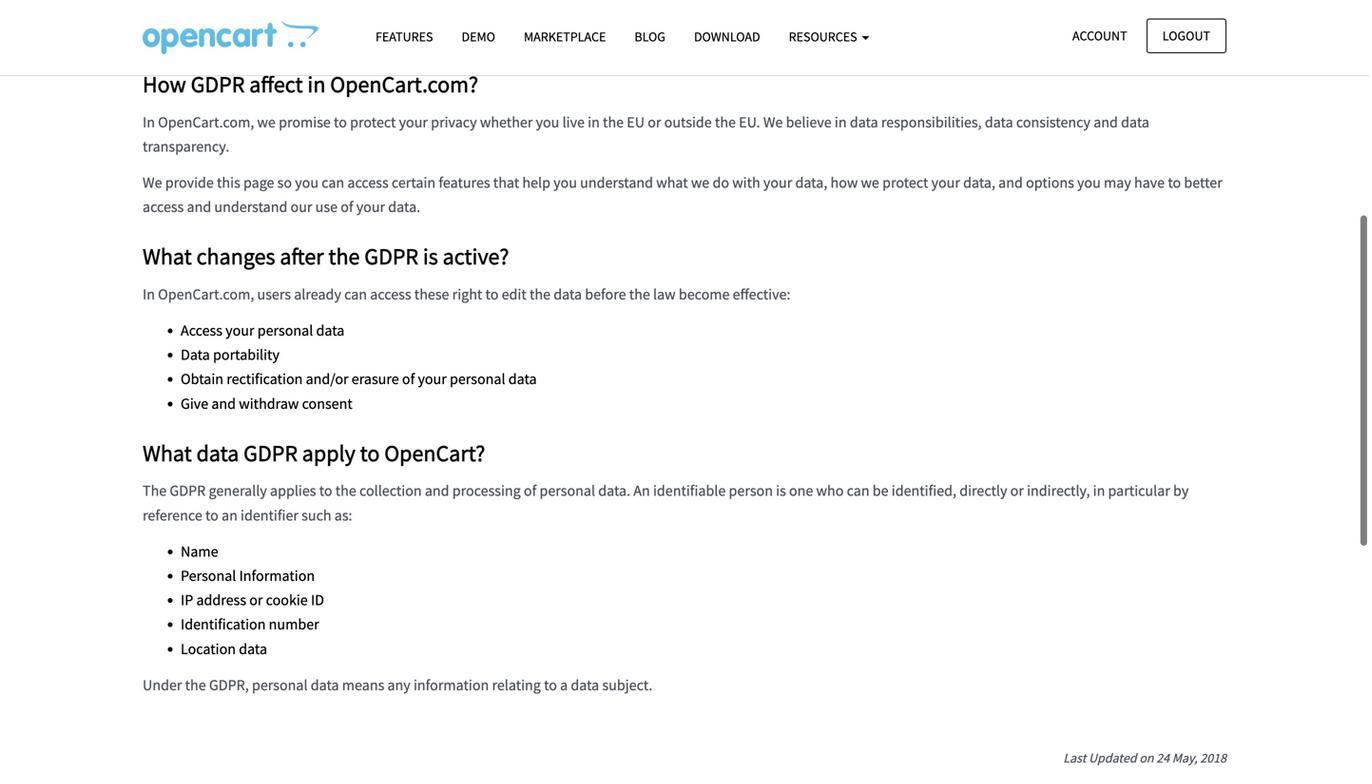 Task type: locate. For each thing, give the bounding box(es) containing it.
what down give
[[143, 439, 192, 468]]

gdpr up reference
[[170, 482, 206, 501]]

how
[[143, 70, 186, 98]]

1 vertical spatial processing
[[453, 482, 521, 501]]

0 horizontal spatial is
[[423, 242, 438, 271]]

1 vertical spatial applies
[[270, 482, 316, 501]]

2 the from the top
[[143, 482, 167, 501]]

1 opencart.com, from the top
[[158, 113, 254, 132]]

0 vertical spatial in
[[143, 113, 155, 132]]

2 vertical spatial of
[[524, 482, 537, 501]]

1 vertical spatial the
[[143, 482, 167, 501]]

1 in from the top
[[143, 113, 155, 132]]

personal down regulation
[[546, 25, 602, 44]]

to right "promise"
[[334, 113, 347, 132]]

and right give
[[212, 394, 236, 413]]

is inside 'the general data protection regulation (gdpr) (eu) 2016/679 is a regulation in eu law on data protection and privacy for all individuals within the european union and the european economic area. it applies to organizations processing personal data that offer goods or services to individuals in the eu.'
[[535, 1, 546, 20]]

one
[[790, 482, 814, 501]]

1 vertical spatial in
[[143, 285, 155, 304]]

0 horizontal spatial eu.
[[739, 113, 761, 132]]

the up "logout"
[[1199, 1, 1220, 20]]

opencart.com?
[[330, 70, 479, 98]]

european
[[1066, 1, 1127, 20], [143, 25, 204, 44]]

of inside the gdpr generally applies to the collection and processing of personal data. an identifiable person is one who can be identified, directly or indirectly, in particular by reference to an identifier such as:
[[524, 482, 537, 501]]

1 horizontal spatial individuals
[[926, 1, 995, 20]]

european down the general
[[143, 25, 204, 44]]

0 vertical spatial access
[[348, 173, 389, 192]]

the right before
[[630, 285, 651, 304]]

law up the offer
[[664, 1, 686, 20]]

1 vertical spatial protect
[[883, 173, 929, 192]]

0 vertical spatial a
[[549, 1, 556, 20]]

that left the offer
[[636, 25, 663, 44]]

or inside in opencart.com, we promise to protect your privacy whether you live in the eu or outside the eu. we believe in data responsibilities, data consistency and data transparency.
[[648, 113, 662, 132]]

your
[[399, 113, 428, 132], [764, 173, 793, 192], [932, 173, 961, 192], [357, 197, 385, 216], [226, 321, 254, 340], [418, 370, 447, 389]]

applies down regulation
[[320, 25, 366, 44]]

applies inside 'the general data protection regulation (gdpr) (eu) 2016/679 is a regulation in eu law on data protection and privacy for all individuals within the european union and the european economic area. it applies to organizations processing personal data that offer goods or services to individuals in the eu.'
[[320, 25, 366, 44]]

2 data, from the left
[[964, 173, 996, 192]]

1 vertical spatial a
[[560, 676, 568, 695]]

access left these
[[370, 285, 412, 304]]

0 vertical spatial data.
[[388, 197, 421, 216]]

1 vertical spatial that
[[494, 173, 520, 192]]

resources link
[[775, 20, 884, 53]]

1 horizontal spatial european
[[1066, 1, 1127, 20]]

opencart - gdpr image
[[143, 20, 319, 54]]

0 horizontal spatial data,
[[796, 173, 828, 192]]

opencart.com, up transparency.
[[158, 113, 254, 132]]

european up account
[[1066, 1, 1127, 20]]

what for what data gdpr apply to opencart?
[[143, 439, 192, 468]]

our
[[291, 197, 312, 216]]

0 vertical spatial opencart.com,
[[158, 113, 254, 132]]

1 vertical spatial understand
[[214, 197, 288, 216]]

identifiable
[[654, 482, 726, 501]]

personal up 'opencart?'
[[450, 370, 506, 389]]

the up reference
[[143, 482, 167, 501]]

eu left outside
[[627, 113, 645, 132]]

a right 'relating'
[[560, 676, 568, 695]]

in inside in opencart.com, we promise to protect your privacy whether you live in the eu or outside the eu. we believe in data responsibilities, data consistency and data transparency.
[[143, 113, 155, 132]]

opencart.com, for users
[[158, 285, 254, 304]]

2 vertical spatial is
[[776, 482, 787, 501]]

features
[[376, 28, 433, 45]]

1 horizontal spatial on
[[1140, 750, 1154, 767]]

1 horizontal spatial protect
[[883, 173, 929, 192]]

0 horizontal spatial applies
[[270, 482, 316, 501]]

2 opencart.com, from the top
[[158, 285, 254, 304]]

understand down page
[[214, 197, 288, 216]]

affect
[[249, 70, 303, 98]]

can left be at bottom right
[[847, 482, 870, 501]]

0 vertical spatial european
[[1066, 1, 1127, 20]]

2 horizontal spatial of
[[524, 482, 537, 501]]

the left the general
[[143, 1, 167, 20]]

applies inside the gdpr generally applies to the collection and processing of personal data. an identifiable person is one who can be identified, directly or indirectly, in particular by reference to an identifier such as:
[[270, 482, 316, 501]]

download
[[694, 28, 761, 45]]

indirectly,
[[1028, 482, 1091, 501]]

0 vertical spatial is
[[535, 1, 546, 20]]

in right live
[[588, 113, 600, 132]]

is left one
[[776, 482, 787, 501]]

1 vertical spatial opencart.com,
[[158, 285, 254, 304]]

in for in opencart.com, users already can access these right to edit the data before the law become effective:
[[143, 285, 155, 304]]

access down provide
[[143, 197, 184, 216]]

1 horizontal spatial that
[[636, 25, 663, 44]]

0 horizontal spatial of
[[341, 197, 353, 216]]

erasure
[[352, 370, 399, 389]]

we inside in opencart.com, we promise to protect your privacy whether you live in the eu or outside the eu. we believe in data responsibilities, data consistency and data transparency.
[[257, 113, 276, 132]]

offer
[[666, 25, 695, 44]]

personal left an
[[540, 482, 596, 501]]

1 horizontal spatial eu.
[[939, 25, 960, 44]]

1 horizontal spatial we
[[764, 113, 783, 132]]

consistency
[[1017, 113, 1091, 132]]

the right outside
[[715, 113, 736, 132]]

1 vertical spatial can
[[344, 285, 367, 304]]

demo link
[[448, 20, 510, 53]]

in up "promise"
[[308, 70, 326, 98]]

marketplace link
[[510, 20, 621, 53]]

0 horizontal spatial protect
[[350, 113, 396, 132]]

0 vertical spatial understand
[[580, 173, 654, 192]]

data left consistency
[[985, 113, 1014, 132]]

eu. inside in opencart.com, we promise to protect your privacy whether you live in the eu or outside the eu. we believe in data responsibilities, data consistency and data transparency.
[[739, 113, 761, 132]]

0 horizontal spatial european
[[143, 25, 204, 44]]

0 vertical spatial eu.
[[939, 25, 960, 44]]

0 horizontal spatial understand
[[214, 197, 288, 216]]

0 horizontal spatial on
[[689, 1, 706, 20]]

2 what from the top
[[143, 439, 192, 468]]

0 horizontal spatial a
[[549, 1, 556, 20]]

data. down certain
[[388, 197, 421, 216]]

we right how
[[861, 173, 880, 192]]

gdpr up these
[[365, 242, 419, 271]]

you inside in opencart.com, we promise to protect your privacy whether you live in the eu or outside the eu. we believe in data responsibilities, data consistency and data transparency.
[[536, 113, 560, 132]]

we left "believe"
[[764, 113, 783, 132]]

of
[[341, 197, 353, 216], [402, 370, 415, 389], [524, 482, 537, 501]]

identification
[[181, 615, 266, 634]]

responsibilities,
[[882, 113, 982, 132]]

1 vertical spatial data.
[[599, 482, 631, 501]]

1 horizontal spatial we
[[692, 173, 710, 192]]

data down edit at the left top of the page
[[509, 370, 537, 389]]

1 vertical spatial individuals
[[827, 25, 897, 44]]

reference
[[143, 506, 202, 525]]

we left "promise"
[[257, 113, 276, 132]]

data left blog
[[605, 25, 633, 44]]

0 vertical spatial eu
[[643, 1, 661, 20]]

ip
[[181, 591, 193, 610]]

0 vertical spatial can
[[322, 173, 345, 192]]

it
[[308, 25, 317, 44]]

2 horizontal spatial is
[[776, 482, 787, 501]]

a inside 'the general data protection regulation (gdpr) (eu) 2016/679 is a regulation in eu law on data protection and privacy for all individuals within the european union and the european economic area. it applies to organizations processing personal data that offer goods or services to individuals in the eu.'
[[549, 1, 556, 20]]

1 vertical spatial european
[[143, 25, 204, 44]]

you left live
[[536, 113, 560, 132]]

opencart.com, inside in opencart.com, we promise to protect your privacy whether you live in the eu or outside the eu. we believe in data responsibilities, data consistency and data transparency.
[[158, 113, 254, 132]]

1 vertical spatial access
[[143, 197, 184, 216]]

1 vertical spatial privacy
[[431, 113, 477, 132]]

individuals
[[926, 1, 995, 20], [827, 25, 897, 44]]

0 horizontal spatial that
[[494, 173, 520, 192]]

we left provide
[[143, 173, 162, 192]]

believe
[[786, 113, 832, 132]]

data
[[709, 1, 737, 20], [605, 25, 633, 44], [850, 113, 879, 132], [985, 113, 1014, 132], [1122, 113, 1150, 132], [554, 285, 582, 304], [316, 321, 345, 340], [509, 370, 537, 389], [197, 439, 239, 468], [239, 640, 267, 659], [311, 676, 339, 695], [571, 676, 600, 695]]

we
[[257, 113, 276, 132], [692, 173, 710, 192], [861, 173, 880, 192]]

what data gdpr apply to opencart?
[[143, 439, 486, 468]]

privacy left whether
[[431, 113, 477, 132]]

understand left the what
[[580, 173, 654, 192]]

privacy left the "for"
[[837, 1, 883, 20]]

1 vertical spatial is
[[423, 242, 438, 271]]

individuals right 'all'
[[926, 1, 995, 20]]

0 vertical spatial we
[[764, 113, 783, 132]]

0 vertical spatial protect
[[350, 113, 396, 132]]

and inside in opencart.com, we promise to protect your privacy whether you live in the eu or outside the eu. we believe in data responsibilities, data consistency and data transparency.
[[1094, 113, 1119, 132]]

personal
[[546, 25, 602, 44], [258, 321, 313, 340], [450, 370, 506, 389], [540, 482, 596, 501], [252, 676, 308, 695]]

opencart?
[[385, 439, 486, 468]]

opencart.com,
[[158, 113, 254, 132], [158, 285, 254, 304]]

1 horizontal spatial data,
[[964, 173, 996, 192]]

data up goods
[[709, 1, 737, 20]]

name
[[181, 542, 218, 561]]

0 vertical spatial privacy
[[837, 1, 883, 20]]

1 horizontal spatial privacy
[[837, 1, 883, 20]]

can
[[322, 173, 345, 192], [344, 285, 367, 304], [847, 482, 870, 501]]

is up these
[[423, 242, 438, 271]]

to right services
[[811, 25, 824, 44]]

this
[[217, 173, 240, 192]]

0 vertical spatial the
[[143, 1, 167, 20]]

as:
[[335, 506, 353, 525]]

may
[[1105, 173, 1132, 192]]

of inside we provide this page so you can access certain features that help you understand what we do with your data, how we protect your data, and options you may have to better access and understand our use of your data.
[[341, 197, 353, 216]]

help
[[523, 173, 551, 192]]

or left cookie
[[249, 591, 263, 610]]

opencart.com, up 'access' in the top left of the page
[[158, 285, 254, 304]]

services
[[757, 25, 808, 44]]

blog link
[[621, 20, 680, 53]]

the down 'all'
[[915, 25, 936, 44]]

regulation
[[559, 1, 625, 20]]

data up economic
[[222, 1, 251, 20]]

the up as:
[[336, 482, 357, 501]]

after
[[280, 242, 324, 271]]

0 horizontal spatial privacy
[[431, 113, 477, 132]]

the inside the gdpr generally applies to the collection and processing of personal data. an identifiable person is one who can be identified, directly or indirectly, in particular by reference to an identifier such as:
[[143, 482, 167, 501]]

eu up blog
[[643, 1, 661, 20]]

1 vertical spatial eu
[[627, 113, 645, 132]]

your down opencart.com?
[[399, 113, 428, 132]]

can up use
[[322, 173, 345, 192]]

data. left an
[[599, 482, 631, 501]]

that left help on the left top of page
[[494, 173, 520, 192]]

0 vertical spatial of
[[341, 197, 353, 216]]

a up marketplace on the top of the page
[[549, 1, 556, 20]]

general
[[170, 1, 219, 20]]

what
[[657, 173, 688, 192]]

is up marketplace on the top of the page
[[535, 1, 546, 20]]

do
[[713, 173, 730, 192]]

processing
[[475, 25, 543, 44], [453, 482, 521, 501]]

data left before
[[554, 285, 582, 304]]

data up generally
[[197, 439, 239, 468]]

you right help on the left top of page
[[554, 173, 577, 192]]

2 in from the top
[[143, 285, 155, 304]]

data, left how
[[796, 173, 828, 192]]

individuals down the "for"
[[827, 25, 897, 44]]

on
[[689, 1, 706, 20], [1140, 750, 1154, 767]]

1 horizontal spatial is
[[535, 1, 546, 20]]

2 vertical spatial access
[[370, 285, 412, 304]]

1 the from the top
[[143, 1, 167, 20]]

0 horizontal spatial we
[[143, 173, 162, 192]]

1 vertical spatial data
[[181, 345, 210, 365]]

1 vertical spatial of
[[402, 370, 415, 389]]

0 vertical spatial on
[[689, 1, 706, 20]]

so
[[277, 173, 292, 192]]

1 horizontal spatial understand
[[580, 173, 654, 192]]

union
[[1130, 1, 1169, 20]]

become
[[679, 285, 730, 304]]

access left certain
[[348, 173, 389, 192]]

0 horizontal spatial data
[[181, 345, 210, 365]]

whether
[[480, 113, 533, 132]]

eu. up the responsibilities, at right top
[[939, 25, 960, 44]]

0 vertical spatial individuals
[[926, 1, 995, 20]]

to right 'relating'
[[544, 676, 557, 695]]

processing down 'opencart?'
[[453, 482, 521, 501]]

protect right how
[[883, 173, 929, 192]]

0 horizontal spatial data.
[[388, 197, 421, 216]]

and down 'opencart?'
[[425, 482, 450, 501]]

1 data, from the left
[[796, 173, 828, 192]]

the inside 'the general data protection regulation (gdpr) (eu) 2016/679 is a regulation in eu law on data protection and privacy for all individuals within the european union and the european economic area. it applies to organizations processing personal data that offer goods or services to individuals in the eu.'
[[143, 1, 167, 20]]

privacy inside 'the general data protection regulation (gdpr) (eu) 2016/679 is a regulation in eu law on data protection and privacy for all individuals within the european union and the european economic area. it applies to organizations processing personal data that offer goods or services to individuals in the eu.'
[[837, 1, 883, 20]]

1 horizontal spatial data.
[[599, 482, 631, 501]]

we inside we provide this page so you can access certain features that help you understand what we do with your data, how we protect your data, and options you may have to better access and understand our use of your data.
[[143, 173, 162, 192]]

we left do
[[692, 173, 710, 192]]

protect
[[350, 113, 396, 132], [883, 173, 929, 192]]

particular
[[1109, 482, 1171, 501]]

1 vertical spatial we
[[143, 173, 162, 192]]

data. inside we provide this page so you can access certain features that help you understand what we do with your data, how we protect your data, and options you may have to better access and understand our use of your data.
[[388, 197, 421, 216]]

eu. left "believe"
[[739, 113, 761, 132]]

relating
[[492, 676, 541, 695]]

access
[[348, 173, 389, 192], [143, 197, 184, 216], [370, 285, 412, 304]]

the
[[143, 1, 167, 20], [143, 482, 167, 501]]

on up the offer
[[689, 1, 706, 20]]

data down identification
[[239, 640, 267, 659]]

0 vertical spatial that
[[636, 25, 663, 44]]

2016/679
[[474, 1, 532, 20]]

0 vertical spatial processing
[[475, 25, 543, 44]]

law
[[664, 1, 686, 20], [654, 285, 676, 304]]

0 vertical spatial what
[[143, 242, 192, 271]]

2 vertical spatial can
[[847, 482, 870, 501]]

1 horizontal spatial applies
[[320, 25, 366, 44]]

or left outside
[[648, 113, 662, 132]]

and up "logout"
[[1172, 1, 1196, 20]]

0 vertical spatial applies
[[320, 25, 366, 44]]

on inside 'the general data protection regulation (gdpr) (eu) 2016/679 is a regulation in eu law on data protection and privacy for all individuals within the european union and the european economic area. it applies to organizations processing personal data that offer goods or services to individuals in the eu.'
[[689, 1, 706, 20]]

1 horizontal spatial of
[[402, 370, 415, 389]]

location
[[181, 640, 236, 659]]

1 vertical spatial eu.
[[739, 113, 761, 132]]

the inside the gdpr generally applies to the collection and processing of personal data. an identifiable person is one who can be identified, directly or indirectly, in particular by reference to an identifier such as:
[[336, 482, 357, 501]]

or right directly
[[1011, 482, 1024, 501]]

all
[[907, 1, 922, 20]]

is
[[535, 1, 546, 20], [423, 242, 438, 271], [776, 482, 787, 501]]

the right within
[[1042, 1, 1063, 20]]

in
[[143, 113, 155, 132], [143, 285, 155, 304]]

and right consistency
[[1094, 113, 1119, 132]]

1 horizontal spatial data
[[222, 1, 251, 20]]

applies up such
[[270, 482, 316, 501]]

data inside the access your personal data data portability obtain rectification and/or erasure of your personal data give and withdraw consent
[[181, 345, 210, 365]]

to right "have"
[[1169, 173, 1182, 192]]

1 vertical spatial what
[[143, 439, 192, 468]]

your inside in opencart.com, we promise to protect your privacy whether you live in the eu or outside the eu. we believe in data responsibilities, data consistency and data transparency.
[[399, 113, 428, 132]]

0 vertical spatial data
[[222, 1, 251, 20]]

0 horizontal spatial we
[[257, 113, 276, 132]]

1 what from the top
[[143, 242, 192, 271]]

the for the general data protection regulation (gdpr) (eu) 2016/679 is a regulation in eu law on data protection and privacy for all individuals within the european union and the european economic area. it applies to organizations processing personal data that offer goods or services to individuals in the eu.
[[143, 1, 167, 20]]

address
[[196, 591, 246, 610]]

0 vertical spatial law
[[664, 1, 686, 20]]

2018
[[1201, 750, 1227, 767]]

is inside the gdpr generally applies to the collection and processing of personal data. an identifiable person is one who can be identified, directly or indirectly, in particular by reference to an identifier such as:
[[776, 482, 787, 501]]

privacy
[[837, 1, 883, 20], [431, 113, 477, 132]]



Task type: describe. For each thing, give the bounding box(es) containing it.
the right after
[[329, 242, 360, 271]]

features
[[439, 173, 491, 192]]

withdraw
[[239, 394, 299, 413]]

personal inside 'the general data protection regulation (gdpr) (eu) 2016/679 is a regulation in eu law on data protection and privacy for all individuals within the european union and the european economic area. it applies to organizations processing personal data that offer goods or services to individuals in the eu.'
[[546, 25, 602, 44]]

or inside the gdpr generally applies to the collection and processing of personal data. an identifiable person is one who can be identified, directly or indirectly, in particular by reference to an identifier such as:
[[1011, 482, 1024, 501]]

and left options
[[999, 173, 1024, 192]]

transparency.
[[143, 137, 229, 156]]

already
[[294, 285, 341, 304]]

in up blog
[[628, 1, 640, 20]]

have
[[1135, 173, 1166, 192]]

you right so
[[295, 173, 319, 192]]

in opencart.com, we promise to protect your privacy whether you live in the eu or outside the eu. we believe in data responsibilities, data consistency and data transparency.
[[143, 113, 1150, 156]]

data up "have"
[[1122, 113, 1150, 132]]

be
[[873, 482, 889, 501]]

collection
[[360, 482, 422, 501]]

means
[[342, 676, 385, 695]]

cookie
[[266, 591, 308, 610]]

these
[[415, 285, 449, 304]]

the right edit at the left top of the page
[[530, 285, 551, 304]]

last updated on 24 may, 2018
[[1064, 750, 1227, 767]]

such
[[302, 506, 332, 525]]

use
[[316, 197, 338, 216]]

privacy inside in opencart.com, we promise to protect your privacy whether you live in the eu or outside the eu. we believe in data responsibilities, data consistency and data transparency.
[[431, 113, 477, 132]]

demo
[[462, 28, 496, 45]]

protect inside we provide this page so you can access certain features that help you understand what we do with your data, how we protect your data, and options you may have to better access and understand our use of your data.
[[883, 173, 929, 192]]

data right "believe"
[[850, 113, 879, 132]]

consent
[[302, 394, 353, 413]]

we inside in opencart.com, we promise to protect your privacy whether you live in the eu or outside the eu. we believe in data responsibilities, data consistency and data transparency.
[[764, 113, 783, 132]]

the general data protection regulation (gdpr) (eu) 2016/679 is a regulation in eu law on data protection and privacy for all individuals within the european union and the european economic area. it applies to organizations processing personal data that offer goods or services to individuals in the eu.
[[143, 1, 1220, 44]]

logout
[[1163, 27, 1211, 44]]

and down provide
[[187, 197, 211, 216]]

that inside 'the general data protection regulation (gdpr) (eu) 2016/679 is a regulation in eu law on data protection and privacy for all individuals within the european union and the european economic area. it applies to organizations processing personal data that offer goods or services to individuals in the eu.'
[[636, 25, 663, 44]]

download link
[[680, 20, 775, 53]]

your right with
[[764, 173, 793, 192]]

within
[[998, 1, 1039, 20]]

gdpr down withdraw at the left of page
[[244, 439, 298, 468]]

data. inside the gdpr generally applies to the collection and processing of personal data. an identifiable person is one who can be identified, directly or indirectly, in particular by reference to an identifier such as:
[[599, 482, 631, 501]]

the right live
[[603, 113, 624, 132]]

gdpr down opencart - gdpr image on the left of the page
[[191, 70, 245, 98]]

account
[[1073, 27, 1128, 44]]

the gdpr generally applies to the collection and processing of personal data. an identifiable person is one who can be identified, directly or indirectly, in particular by reference to an identifier such as:
[[143, 482, 1189, 525]]

0 horizontal spatial individuals
[[827, 25, 897, 44]]

under
[[143, 676, 182, 695]]

regulation
[[324, 1, 393, 20]]

under the gdpr, personal data means any information relating to a data subject.
[[143, 676, 653, 695]]

data down "already"
[[316, 321, 345, 340]]

and inside the gdpr generally applies to the collection and processing of personal data. an identifiable person is one who can be identified, directly or indirectly, in particular by reference to an identifier such as:
[[425, 482, 450, 501]]

may,
[[1173, 750, 1198, 767]]

who
[[817, 482, 844, 501]]

eu inside in opencart.com, we promise to protect your privacy whether you live in the eu or outside the eu. we believe in data responsibilities, data consistency and data transparency.
[[627, 113, 645, 132]]

data left subject.
[[571, 676, 600, 695]]

blog
[[635, 28, 666, 45]]

protection
[[740, 1, 807, 20]]

to left an
[[205, 506, 219, 525]]

users
[[257, 285, 291, 304]]

gdpr,
[[209, 676, 249, 695]]

live
[[563, 113, 585, 132]]

access your personal data data portability obtain rectification and/or erasure of your personal data give and withdraw consent
[[181, 321, 537, 413]]

can inside the gdpr generally applies to the collection and processing of personal data. an identifiable person is one who can be identified, directly or indirectly, in particular by reference to an identifier such as:
[[847, 482, 870, 501]]

gdpr inside the gdpr generally applies to the collection and processing of personal data. an identifiable person is one who can be identified, directly or indirectly, in particular by reference to an identifier such as:
[[170, 482, 206, 501]]

page
[[244, 173, 274, 192]]

portability
[[213, 345, 280, 365]]

and/or
[[306, 370, 349, 389]]

last
[[1064, 750, 1087, 767]]

protection
[[254, 1, 321, 20]]

the right under
[[185, 676, 206, 695]]

or inside 'the general data protection regulation (gdpr) (eu) 2016/679 is a regulation in eu law on data protection and privacy for all individuals within the european union and the european economic area. it applies to organizations processing personal data that offer goods or services to individuals in the eu.'
[[740, 25, 754, 44]]

we provide this page so you can access certain features that help you understand what we do with your data, how we protect your data, and options you may have to better access and understand our use of your data.
[[143, 173, 1223, 216]]

with
[[733, 173, 761, 192]]

any
[[388, 676, 411, 695]]

eu. inside 'the general data protection regulation (gdpr) (eu) 2016/679 is a regulation in eu law on data protection and privacy for all individuals within the european union and the european economic area. it applies to organizations processing personal data that offer goods or services to individuals in the eu.'
[[939, 25, 960, 44]]

give
[[181, 394, 208, 413]]

eu inside 'the general data protection regulation (gdpr) (eu) 2016/679 is a regulation in eu law on data protection and privacy for all individuals within the european union and the european economic area. it applies to organizations processing personal data that offer goods or services to individuals in the eu.'
[[643, 1, 661, 20]]

updated
[[1089, 750, 1137, 767]]

marketplace
[[524, 28, 606, 45]]

information
[[239, 567, 315, 586]]

or inside name personal information ip address or cookie id identification number location data
[[249, 591, 263, 610]]

your right erasure on the left of the page
[[418, 370, 447, 389]]

subject.
[[603, 676, 653, 695]]

processing inside 'the general data protection regulation (gdpr) (eu) 2016/679 is a regulation in eu law on data protection and privacy for all individuals within the european union and the european economic area. it applies to organizations processing personal data that offer goods or services to individuals in the eu.'
[[475, 25, 543, 44]]

options
[[1027, 173, 1075, 192]]

the for the gdpr generally applies to the collection and processing of personal data. an identifiable person is one who can be identified, directly or indirectly, in particular by reference to an identifier such as:
[[143, 482, 167, 501]]

and up resources
[[810, 1, 834, 20]]

that inside we provide this page so you can access certain features that help you understand what we do with your data, how we protect your data, and options you may have to better access and understand our use of your data.
[[494, 173, 520, 192]]

rectification
[[227, 370, 303, 389]]

an
[[222, 506, 238, 525]]

to right "apply"
[[360, 439, 380, 468]]

identified,
[[892, 482, 957, 501]]

economic
[[207, 25, 270, 44]]

1 vertical spatial on
[[1140, 750, 1154, 767]]

better
[[1185, 173, 1223, 192]]

edit
[[502, 285, 527, 304]]

and inside the access your personal data data portability obtain rectification and/or erasure of your personal data give and withdraw consent
[[212, 394, 236, 413]]

personal
[[181, 567, 236, 586]]

in down 'all'
[[900, 25, 912, 44]]

effective:
[[733, 285, 791, 304]]

to inside in opencart.com, we promise to protect your privacy whether you live in the eu or outside the eu. we believe in data responsibilities, data consistency and data transparency.
[[334, 113, 347, 132]]

to inside we provide this page so you can access certain features that help you understand what we do with your data, how we protect your data, and options you may have to better access and understand our use of your data.
[[1169, 173, 1182, 192]]

personal right the gdpr,
[[252, 676, 308, 695]]

2 horizontal spatial we
[[861, 173, 880, 192]]

to up such
[[319, 482, 333, 501]]

law inside 'the general data protection regulation (gdpr) (eu) 2016/679 is a regulation in eu law on data protection and privacy for all individuals within the european union and the european economic area. it applies to organizations processing personal data that offer goods or services to individuals in the eu.'
[[664, 1, 686, 20]]

data left means
[[311, 676, 339, 695]]

before
[[585, 285, 627, 304]]

active?
[[443, 242, 509, 271]]

in for in opencart.com, we promise to protect your privacy whether you live in the eu or outside the eu. we believe in data responsibilities, data consistency and data transparency.
[[143, 113, 155, 132]]

protect inside in opencart.com, we promise to protect your privacy whether you live in the eu or outside the eu. we believe in data responsibilities, data consistency and data transparency.
[[350, 113, 396, 132]]

data inside name personal information ip address or cookie id identification number location data
[[239, 640, 267, 659]]

how gdpr affect in opencart.com?
[[143, 70, 479, 98]]

generally
[[209, 482, 267, 501]]

to down regulation
[[369, 25, 383, 44]]

personal inside the gdpr generally applies to the collection and processing of personal data. an identifiable person is one who can be identified, directly or indirectly, in particular by reference to an identifier such as:
[[540, 482, 596, 501]]

1 vertical spatial law
[[654, 285, 676, 304]]

processing inside the gdpr generally applies to the collection and processing of personal data. an identifiable person is one who can be identified, directly or indirectly, in particular by reference to an identifier such as:
[[453, 482, 521, 501]]

you left may
[[1078, 173, 1101, 192]]

in right "believe"
[[835, 113, 847, 132]]

your right use
[[357, 197, 385, 216]]

certain
[[392, 173, 436, 192]]

what changes after the gdpr is active?
[[143, 242, 509, 271]]

your up portability
[[226, 321, 254, 340]]

provide
[[165, 173, 214, 192]]

opencart.com, for we
[[158, 113, 254, 132]]

organizations
[[386, 25, 472, 44]]

in opencart.com, users already can access these right to edit the data before the law become effective:
[[143, 285, 791, 304]]

apply
[[302, 439, 356, 468]]

promise
[[279, 113, 331, 132]]

how
[[831, 173, 858, 192]]

in inside the gdpr generally applies to the collection and processing of personal data. an identifiable person is one who can be identified, directly or indirectly, in particular by reference to an identifier such as:
[[1094, 482, 1106, 501]]

your down the responsibilities, at right top
[[932, 173, 961, 192]]

changes
[[197, 242, 275, 271]]

access
[[181, 321, 223, 340]]

24
[[1157, 750, 1170, 767]]

personal down users
[[258, 321, 313, 340]]

(gdpr)
[[396, 1, 441, 20]]

features link
[[362, 20, 448, 53]]

an
[[634, 482, 650, 501]]

of inside the access your personal data data portability obtain rectification and/or erasure of your personal data give and withdraw consent
[[402, 370, 415, 389]]

can inside we provide this page so you can access certain features that help you understand what we do with your data, how we protect your data, and options you may have to better access and understand our use of your data.
[[322, 173, 345, 192]]

person
[[729, 482, 773, 501]]

1 horizontal spatial a
[[560, 676, 568, 695]]

to left edit at the left top of the page
[[486, 285, 499, 304]]

data inside 'the general data protection regulation (gdpr) (eu) 2016/679 is a regulation in eu law on data protection and privacy for all individuals within the european union and the european economic area. it applies to organizations processing personal data that offer goods or services to individuals in the eu.'
[[222, 1, 251, 20]]

outside
[[665, 113, 712, 132]]

what for what changes after the gdpr is active?
[[143, 242, 192, 271]]



Task type: vqa. For each thing, say whether or not it's contained in the screenshot.
such
yes



